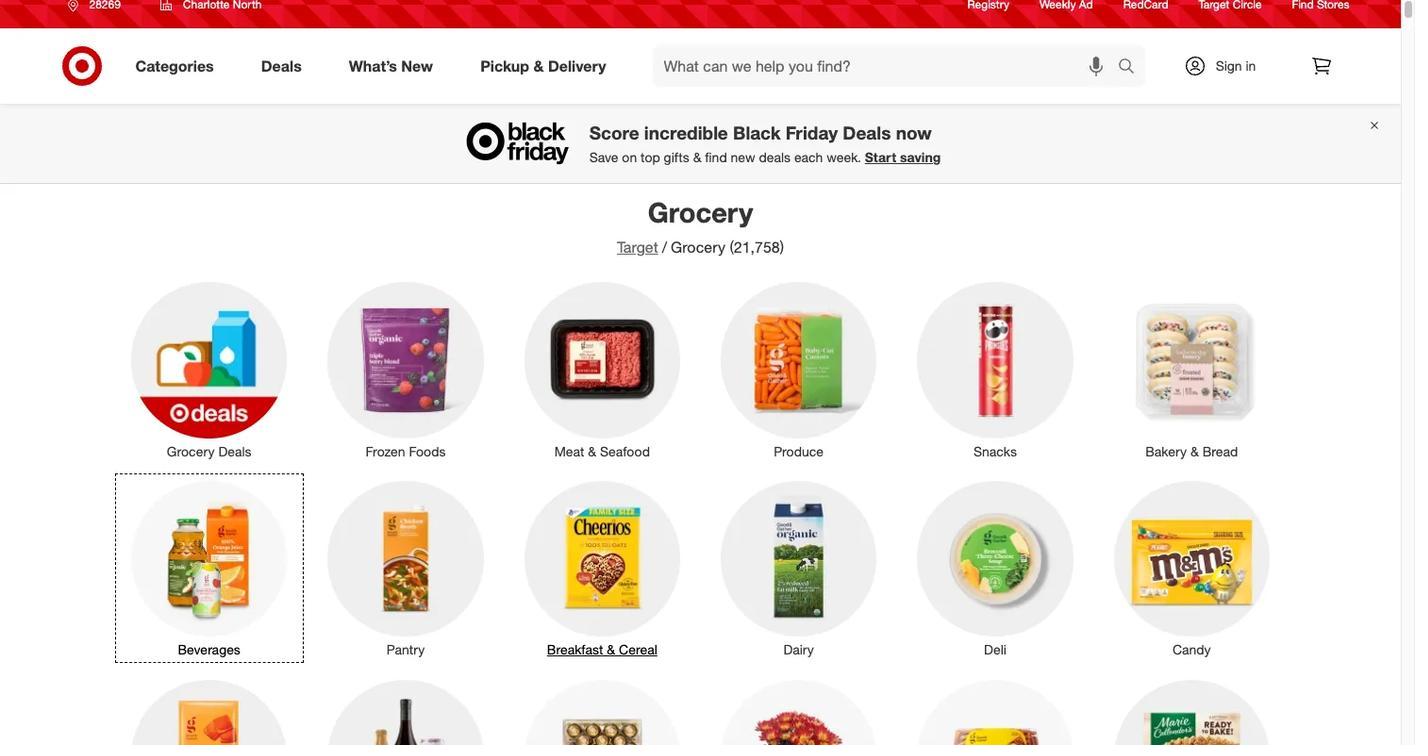 Task type: vqa. For each thing, say whether or not it's contained in the screenshot.
Toys Clearance
no



Task type: describe. For each thing, give the bounding box(es) containing it.
breakfast & cereal
[[547, 642, 657, 658]]

foods
[[409, 443, 446, 459]]

week.
[[827, 149, 861, 165]]

find
[[705, 149, 727, 165]]

(21,758)
[[730, 238, 784, 257]]

& inside score incredible black friday deals now save on top gifts & find new deals each week. start saving
[[693, 149, 701, 165]]

breakfast
[[547, 642, 603, 658]]

frozen foods
[[366, 443, 446, 459]]

pickup & delivery link
[[464, 45, 630, 87]]

candy link
[[1101, 478, 1283, 660]]

& for breakfast & cereal
[[607, 642, 615, 658]]

target
[[617, 238, 658, 257]]

deli
[[984, 642, 1007, 658]]

deals
[[759, 149, 791, 165]]

pickup
[[480, 56, 529, 75]]

new
[[731, 149, 755, 165]]

each
[[794, 149, 823, 165]]

delivery
[[548, 56, 606, 75]]

now
[[896, 122, 932, 144]]

beverages link
[[118, 478, 300, 660]]

what's new
[[349, 56, 433, 75]]

sign in link
[[1168, 45, 1285, 87]]

search button
[[1109, 45, 1154, 91]]

search
[[1109, 58, 1154, 77]]

bread
[[1203, 443, 1238, 459]]

meat & seafood link
[[512, 279, 693, 461]]

incredible
[[644, 122, 728, 144]]

& for meat & seafood
[[588, 443, 596, 459]]

score
[[589, 122, 639, 144]]

save
[[589, 149, 618, 165]]

what's
[[349, 56, 397, 75]]

grocery deals link
[[118, 279, 300, 461]]

What can we help you find? suggestions appear below search field
[[652, 45, 1122, 87]]

dairy
[[784, 642, 814, 658]]

in
[[1246, 58, 1256, 74]]

snacks link
[[905, 279, 1086, 461]]

beverages
[[178, 642, 240, 658]]

what's new link
[[333, 45, 457, 87]]

produce
[[774, 443, 824, 459]]

sign
[[1216, 58, 1242, 74]]

& for pickup & delivery
[[534, 56, 544, 75]]

0 vertical spatial deals
[[261, 56, 302, 75]]

saving
[[900, 149, 941, 165]]

2 vertical spatial deals
[[218, 443, 252, 459]]

pickup & delivery
[[480, 56, 606, 75]]

categories
[[135, 56, 214, 75]]

new
[[401, 56, 433, 75]]

meat
[[555, 443, 584, 459]]

candy
[[1173, 642, 1211, 658]]

pantry link
[[315, 478, 496, 660]]

categories link
[[119, 45, 237, 87]]

bakery & bread link
[[1101, 279, 1283, 461]]

target link
[[617, 238, 658, 257]]

dairy link
[[708, 478, 890, 660]]



Task type: locate. For each thing, give the bounding box(es) containing it.
deals
[[261, 56, 302, 75], [843, 122, 891, 144], [218, 443, 252, 459]]

grocery
[[648, 195, 753, 229], [671, 238, 726, 257], [167, 443, 215, 459]]

gifts
[[664, 149, 689, 165]]

& left find
[[693, 149, 701, 165]]

cereal
[[619, 642, 657, 658]]

sign in
[[1216, 58, 1256, 74]]

top
[[641, 149, 660, 165]]

1 vertical spatial deals
[[843, 122, 891, 144]]

/
[[662, 238, 667, 257]]

frozen
[[366, 443, 405, 459]]

produce link
[[708, 279, 890, 461]]

& right pickup
[[534, 56, 544, 75]]

& left the cereal in the left of the page
[[607, 642, 615, 658]]

0 horizontal spatial deals
[[218, 443, 252, 459]]

grocery for grocery deals
[[167, 443, 215, 459]]

seafood
[[600, 443, 650, 459]]

2 horizontal spatial deals
[[843, 122, 891, 144]]

meat & seafood
[[555, 443, 650, 459]]

start
[[865, 149, 896, 165]]

grocery inside grocery deals link
[[167, 443, 215, 459]]

bakery
[[1146, 443, 1187, 459]]

score incredible black friday deals now save on top gifts & find new deals each week. start saving
[[589, 122, 941, 165]]

grocery target / grocery (21,758)
[[617, 195, 784, 257]]

breakfast & cereal link
[[512, 478, 693, 660]]

&
[[534, 56, 544, 75], [693, 149, 701, 165], [588, 443, 596, 459], [1191, 443, 1199, 459], [607, 642, 615, 658]]

& right meat
[[588, 443, 596, 459]]

1 vertical spatial grocery
[[671, 238, 726, 257]]

& for bakery & bread
[[1191, 443, 1199, 459]]

bakery & bread
[[1146, 443, 1238, 459]]

& left the bread
[[1191, 443, 1199, 459]]

2 vertical spatial grocery
[[167, 443, 215, 459]]

grocery for grocery target / grocery (21,758)
[[648, 195, 753, 229]]

friday
[[786, 122, 838, 144]]

snacks
[[974, 443, 1017, 459]]

deli link
[[905, 478, 1086, 660]]

deals link
[[245, 45, 325, 87]]

deals inside score incredible black friday deals now save on top gifts & find new deals each week. start saving
[[843, 122, 891, 144]]

pantry
[[387, 642, 425, 658]]

frozen foods link
[[315, 279, 496, 461]]

black
[[733, 122, 781, 144]]

1 horizontal spatial deals
[[261, 56, 302, 75]]

grocery deals
[[167, 443, 252, 459]]

on
[[622, 149, 637, 165]]

0 vertical spatial grocery
[[648, 195, 753, 229]]



